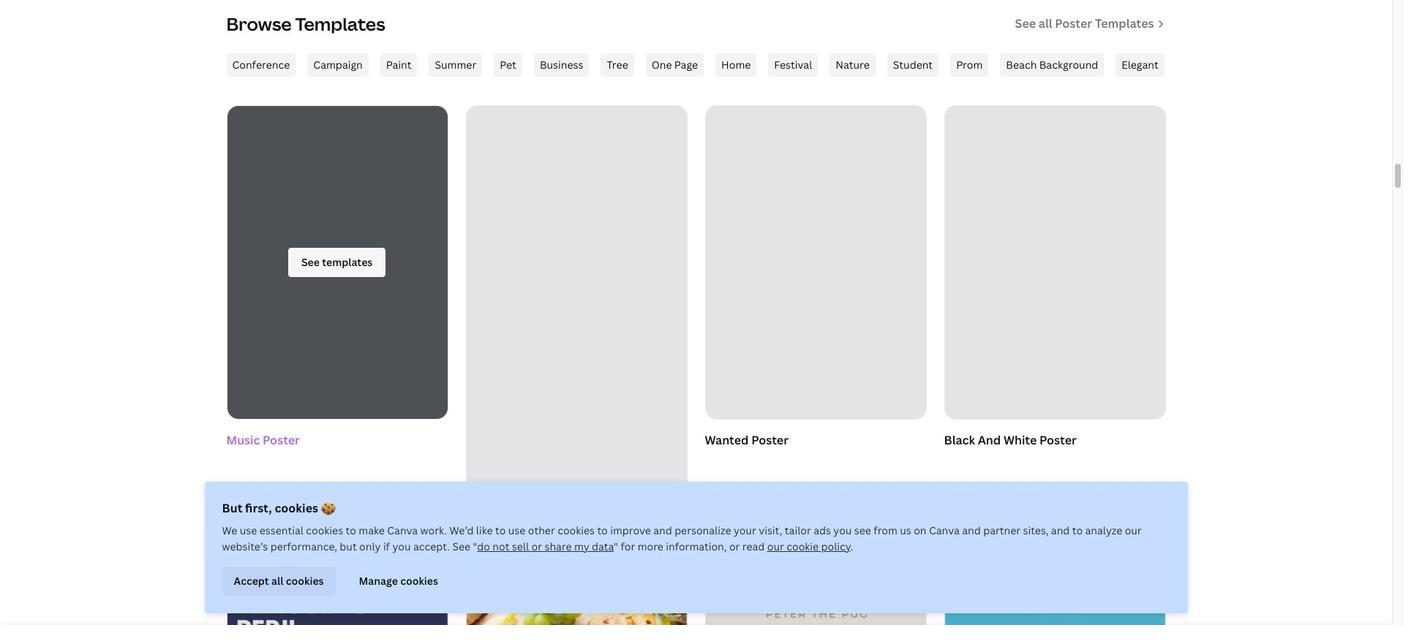 Task type: vqa. For each thing, say whether or not it's contained in the screenshot.
Pink Red Modern Cute Simple Creative Valentine's Day Party Flyer image
no



Task type: locate. For each thing, give the bounding box(es) containing it.
templates
[[295, 12, 385, 36], [1096, 16, 1155, 32]]

4 to from the left
[[1073, 524, 1083, 538]]

.
[[851, 540, 854, 554]]

and left partner
[[963, 524, 981, 538]]

all for accept
[[272, 574, 284, 588]]

our right analyze
[[1125, 524, 1142, 538]]

we'd
[[450, 524, 474, 538]]

paint link
[[380, 53, 418, 77]]

1 vertical spatial all
[[272, 574, 284, 588]]

beach background link
[[1001, 53, 1105, 77]]

canva right on
[[930, 524, 960, 538]]

our cookie policy link
[[768, 540, 851, 554]]

templates up elegant
[[1096, 16, 1155, 32]]

poster right wanted
[[752, 433, 789, 449]]

wanted
[[705, 433, 749, 449]]

home link
[[716, 53, 757, 77]]

2 use from the left
[[509, 524, 526, 538]]

to up the data
[[598, 524, 608, 538]]

1 vertical spatial our
[[768, 540, 784, 554]]

cookies down the 🍪
[[306, 524, 343, 538]]

manage cookies button
[[347, 567, 450, 597]]

see up beach
[[1016, 16, 1036, 32]]

1 horizontal spatial templates
[[1096, 16, 1155, 32]]

home
[[722, 58, 751, 71]]

and
[[654, 524, 672, 538], [963, 524, 981, 538], [1052, 524, 1070, 538]]

accept.
[[413, 540, 450, 554]]

0 horizontal spatial use
[[240, 524, 257, 538]]

use up website's
[[240, 524, 257, 538]]

1 horizontal spatial use
[[509, 524, 526, 538]]

3 and from the left
[[1052, 524, 1070, 538]]

1 canva from the left
[[387, 524, 418, 538]]

you
[[834, 524, 852, 538], [393, 540, 411, 554]]

poster for music poster
[[263, 433, 300, 449]]

templates inside see all poster templates link
[[1096, 16, 1155, 32]]

we use essential cookies to make canva work. we'd like to use other cookies to improve and personalize your visit, tailor ads you see from us on canva and partner sites, and to analyze our website's performance, but only if you accept. see "
[[222, 524, 1142, 554]]

1 horizontal spatial our
[[1125, 524, 1142, 538]]

1 horizontal spatial all
[[1039, 16, 1053, 32]]

0 vertical spatial all
[[1039, 16, 1053, 32]]

sell
[[512, 540, 529, 554]]

beach background
[[1007, 58, 1099, 71]]

and
[[978, 433, 1001, 449]]

elegant
[[1122, 58, 1159, 71]]

do not sell or share my data " for more information, or read our cookie policy .
[[477, 540, 854, 554]]

see down we'd
[[453, 540, 471, 554]]

all
[[1039, 16, 1053, 32], [272, 574, 284, 588]]

" down like
[[473, 540, 477, 554]]

essential
[[260, 524, 304, 538]]

accept all cookies button
[[222, 567, 336, 597]]

black
[[945, 433, 976, 449]]

2 horizontal spatial and
[[1052, 524, 1070, 538]]

0 horizontal spatial you
[[393, 540, 411, 554]]

1 horizontal spatial you
[[834, 524, 852, 538]]

templates up the campaign
[[295, 12, 385, 36]]

manage
[[359, 574, 398, 588]]

our down visit,
[[768, 540, 784, 554]]

poster right white
[[1040, 433, 1077, 449]]

0 vertical spatial you
[[834, 524, 852, 538]]

to
[[346, 524, 356, 538], [496, 524, 506, 538], [598, 524, 608, 538], [1073, 524, 1083, 538]]

poster right music
[[263, 433, 300, 449]]

cookies
[[275, 501, 318, 517], [306, 524, 343, 538], [558, 524, 595, 538], [286, 574, 324, 588], [400, 574, 438, 588]]

website's
[[222, 540, 268, 554]]

black and white poster
[[945, 433, 1077, 449]]

only
[[359, 540, 381, 554]]

elegant link
[[1116, 53, 1165, 77]]

1 horizontal spatial "
[[614, 540, 619, 554]]

student
[[893, 58, 933, 71]]

festival link
[[769, 53, 818, 77]]

use
[[240, 524, 257, 538], [509, 524, 526, 538]]

"
[[473, 540, 477, 554], [614, 540, 619, 554]]

1 vertical spatial see
[[453, 540, 471, 554]]

0 horizontal spatial all
[[272, 574, 284, 588]]

cookies down accept.
[[400, 574, 438, 588]]

our inside we use essential cookies to make canva work. we'd like to use other cookies to improve and personalize your visit, tailor ads you see from us on canva and partner sites, and to analyze our website's performance, but only if you accept. see "
[[1125, 524, 1142, 538]]

browse templates
[[227, 12, 385, 36]]

all inside see all poster templates link
[[1039, 16, 1053, 32]]

2 to from the left
[[496, 524, 506, 538]]

wanted poster
[[705, 433, 789, 449]]

student link
[[888, 53, 939, 77]]

performance,
[[271, 540, 337, 554]]

1 horizontal spatial see
[[1016, 16, 1036, 32]]

you right if
[[393, 540, 411, 554]]

0 horizontal spatial our
[[768, 540, 784, 554]]

all right accept
[[272, 574, 284, 588]]

if
[[383, 540, 390, 554]]

make
[[359, 524, 385, 538]]

0 vertical spatial our
[[1125, 524, 1142, 538]]

information,
[[666, 540, 727, 554]]

for
[[621, 540, 635, 554]]

sites,
[[1024, 524, 1049, 538]]

cookie
[[787, 540, 819, 554]]

all up beach background
[[1039, 16, 1053, 32]]

improve
[[611, 524, 651, 538]]

festival
[[775, 58, 813, 71]]

do
[[477, 540, 490, 554]]

to right like
[[496, 524, 506, 538]]

to up but
[[346, 524, 356, 538]]

0 horizontal spatial "
[[473, 540, 477, 554]]

1 horizontal spatial canva
[[930, 524, 960, 538]]

congratulations
[[466, 515, 558, 531]]

or right sell
[[532, 540, 542, 554]]

or left read
[[730, 540, 740, 554]]

tailor
[[785, 524, 811, 538]]

pet
[[500, 58, 517, 71]]

1 horizontal spatial and
[[963, 524, 981, 538]]

1 vertical spatial you
[[393, 540, 411, 554]]

" left for at the left bottom of the page
[[614, 540, 619, 554]]

1 horizontal spatial or
[[730, 540, 740, 554]]

0 horizontal spatial see
[[453, 540, 471, 554]]

all inside accept all cookies button
[[272, 574, 284, 588]]

analyze
[[1086, 524, 1123, 538]]

1 to from the left
[[346, 524, 356, 538]]

white
[[1004, 433, 1037, 449]]

page
[[675, 58, 698, 71]]

0 horizontal spatial canva
[[387, 524, 418, 538]]

and up do not sell or share my data " for more information, or read our cookie policy .
[[654, 524, 672, 538]]

and right sites,
[[1052, 524, 1070, 538]]

poster inside 'link'
[[752, 433, 789, 449]]

0 horizontal spatial and
[[654, 524, 672, 538]]

cookies down performance,
[[286, 574, 324, 588]]

poster
[[1056, 16, 1093, 32], [263, 433, 300, 449], [752, 433, 789, 449], [1040, 433, 1077, 449], [560, 515, 598, 531]]

prom link
[[951, 53, 989, 77]]

use up sell
[[509, 524, 526, 538]]

0 horizontal spatial or
[[532, 540, 542, 554]]

poster up 'my'
[[560, 515, 598, 531]]

our
[[1125, 524, 1142, 538], [768, 540, 784, 554]]

to left analyze
[[1073, 524, 1083, 538]]

do not sell or share my data link
[[477, 540, 614, 554]]

data
[[592, 540, 614, 554]]

2 or from the left
[[730, 540, 740, 554]]

cookies up "essential"
[[275, 501, 318, 517]]

see
[[1016, 16, 1036, 32], [453, 540, 471, 554]]

you up policy
[[834, 524, 852, 538]]

1 " from the left
[[473, 540, 477, 554]]

canva up if
[[387, 524, 418, 538]]



Task type: describe. For each thing, give the bounding box(es) containing it.
paint
[[386, 58, 412, 71]]

pet link
[[494, 53, 523, 77]]

nature link
[[830, 53, 876, 77]]

your
[[734, 524, 757, 538]]

see all poster templates link
[[1016, 15, 1166, 34]]

🍪
[[321, 501, 336, 517]]

2 " from the left
[[614, 540, 619, 554]]

one page
[[652, 58, 698, 71]]

but
[[222, 501, 243, 517]]

first,
[[245, 501, 272, 517]]

2 and from the left
[[963, 524, 981, 538]]

partner
[[984, 524, 1021, 538]]

nature
[[836, 58, 870, 71]]

but first, cookies 🍪
[[222, 501, 336, 517]]

3 to from the left
[[598, 524, 608, 538]]

tree
[[607, 58, 629, 71]]

beach
[[1007, 58, 1037, 71]]

" inside we use essential cookies to make canva work. we'd like to use other cookies to improve and personalize your visit, tailor ads you see from us on canva and partner sites, and to analyze our website's performance, but only if you accept. see "
[[473, 540, 477, 554]]

cookies up 'my'
[[558, 524, 595, 538]]

other
[[528, 524, 555, 538]]

visit,
[[759, 524, 783, 538]]

read
[[743, 540, 765, 554]]

more
[[638, 540, 664, 554]]

browse
[[227, 12, 292, 36]]

accept all cookies
[[234, 574, 324, 588]]

campaign
[[313, 58, 363, 71]]

my
[[575, 540, 590, 554]]

see
[[855, 524, 872, 538]]

policy
[[822, 540, 851, 554]]

us
[[900, 524, 912, 538]]

summer
[[435, 58, 477, 71]]

business link
[[534, 53, 590, 77]]

1 use from the left
[[240, 524, 257, 538]]

we
[[222, 524, 237, 538]]

cookies inside "button"
[[400, 574, 438, 588]]

like
[[476, 524, 493, 538]]

cookies inside button
[[286, 574, 324, 588]]

personalize
[[675, 524, 732, 538]]

wanted poster link
[[705, 105, 927, 454]]

one
[[652, 58, 672, 71]]

from
[[874, 524, 898, 538]]

0 vertical spatial see
[[1016, 16, 1036, 32]]

poster up background
[[1056, 16, 1093, 32]]

1 and from the left
[[654, 524, 672, 538]]

black and white poster link
[[945, 105, 1166, 454]]

1 or from the left
[[532, 540, 542, 554]]

manage cookies
[[359, 574, 438, 588]]

share
[[545, 540, 572, 554]]

all for see
[[1039, 16, 1053, 32]]

0 horizontal spatial templates
[[295, 12, 385, 36]]

but
[[340, 540, 357, 554]]

prom
[[957, 58, 983, 71]]

conference
[[232, 58, 290, 71]]

work.
[[421, 524, 447, 538]]

not
[[493, 540, 510, 554]]

summer link
[[429, 53, 483, 77]]

see inside we use essential cookies to make canva work. we'd like to use other cookies to improve and personalize your visit, tailor ads you see from us on canva and partner sites, and to analyze our website's performance, but only if you accept. see "
[[453, 540, 471, 554]]

business
[[540, 58, 584, 71]]

congratulations poster link
[[466, 105, 688, 536]]

tree link
[[601, 53, 634, 77]]

congratulations poster
[[466, 515, 598, 531]]

see all poster templates
[[1016, 16, 1155, 32]]

one page link
[[646, 53, 704, 77]]

poster for congratulations poster
[[560, 515, 598, 531]]

ads
[[814, 524, 831, 538]]

music poster
[[227, 433, 300, 449]]

poster for wanted poster
[[752, 433, 789, 449]]

accept
[[234, 574, 269, 588]]

campaign link
[[308, 53, 369, 77]]

conference link
[[227, 53, 296, 77]]

background
[[1040, 58, 1099, 71]]

music poster link
[[227, 105, 448, 454]]

on
[[914, 524, 927, 538]]

music
[[227, 433, 260, 449]]

2 canva from the left
[[930, 524, 960, 538]]



